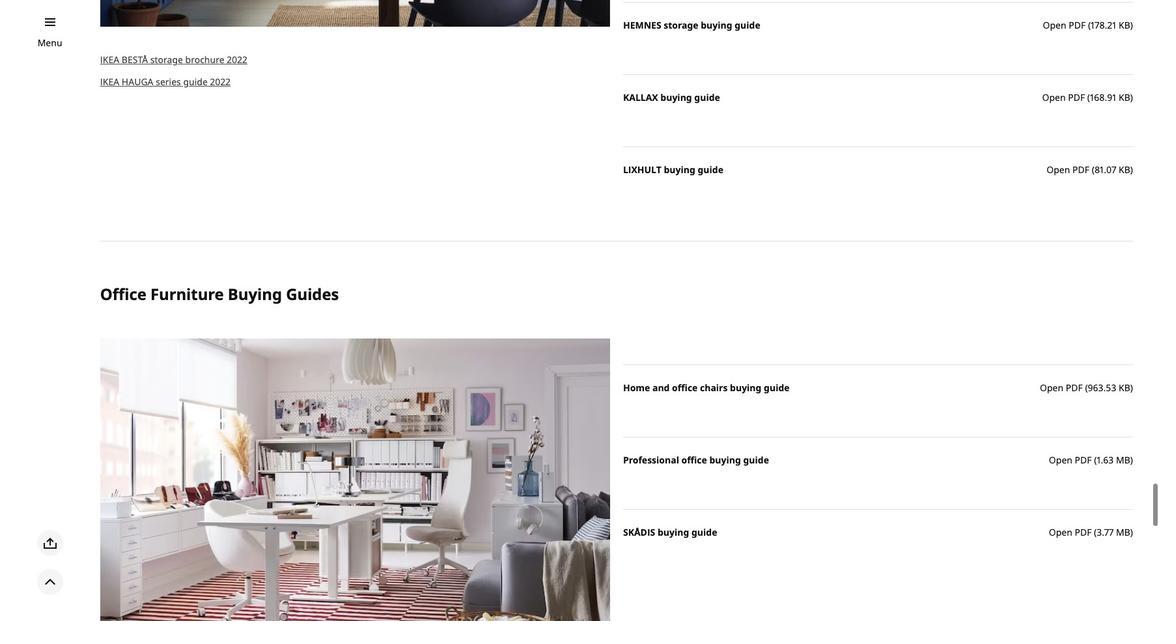 Task type: describe. For each thing, give the bounding box(es) containing it.
168.91
[[1090, 91, 1116, 104]]

kb for 963.53 kb
[[1119, 382, 1130, 394]]

open pdf ( 3.77 mb )
[[1049, 526, 1133, 539]]

pdf for 963.53
[[1066, 382, 1083, 394]]

pdf for 81.07
[[1073, 164, 1090, 176]]

and
[[653, 382, 670, 394]]

buying
[[228, 283, 282, 305]]

( for 168.91 kb
[[1087, 91, 1090, 104]]

pdf for 178.21
[[1069, 19, 1086, 31]]

menu
[[38, 36, 62, 49]]

) for 168.91 kb
[[1130, 91, 1133, 104]]

open pdf ( 178.21 kb )
[[1043, 19, 1133, 31]]

3.77
[[1097, 526, 1114, 539]]

) for 963.53 kb
[[1130, 382, 1133, 394]]

kallax buying guide
[[623, 91, 720, 104]]

kb for 81.07 kb
[[1119, 164, 1130, 176]]

professional office buying guide
[[623, 454, 769, 466]]

1 vertical spatial office
[[682, 454, 707, 466]]

ikea hauga series guide 2022 link
[[100, 76, 231, 88]]

open pdf ( 1.63 mb )
[[1049, 454, 1133, 466]]

mb for 1.63 mb
[[1116, 454, 1130, 466]]

open for open pdf ( 178.21 kb )
[[1043, 19, 1067, 31]]

81.07
[[1095, 164, 1116, 176]]

0 vertical spatial office
[[672, 382, 698, 394]]

2022 for ikea bestå storage brochure 2022
[[227, 53, 247, 66]]

hemnes storage buying guide
[[623, 19, 760, 31]]

hemnes
[[623, 19, 661, 31]]

open for open pdf ( 81.07 kb )
[[1047, 164, 1070, 176]]

( for 3.77 mb
[[1094, 526, 1097, 539]]

chairs
[[700, 382, 728, 394]]

178.21
[[1091, 19, 1116, 31]]

) for 3.77 mb
[[1130, 526, 1133, 539]]

mb for 3.77 mb
[[1116, 526, 1130, 539]]

ikea for ikea hauga series guide 2022
[[100, 76, 119, 88]]

bestå
[[122, 53, 148, 66]]

0 horizontal spatial storage
[[150, 53, 183, 66]]

pdf for 3.77
[[1075, 526, 1092, 539]]

lixhult
[[623, 164, 662, 176]]

ikea bestå storage brochure 2022
[[100, 53, 247, 66]]

) for 1.63 mb
[[1130, 454, 1133, 466]]

a blue dining room with a natural wood storage cabinet with plates, cups, and bowls inside image
[[100, 0, 610, 27]]

1.63
[[1097, 454, 1114, 466]]



Task type: vqa. For each thing, say whether or not it's contained in the screenshot.
leftmost storage
yes



Task type: locate. For each thing, give the bounding box(es) containing it.
pdf
[[1069, 19, 1086, 31], [1068, 91, 1085, 104], [1073, 164, 1090, 176], [1066, 382, 1083, 394], [1075, 454, 1092, 466], [1075, 526, 1092, 539]]

1 horizontal spatial storage
[[664, 19, 699, 31]]

ikea bestå storage brochure 2022 link
[[100, 53, 247, 66]]

( for 178.21 kb
[[1088, 19, 1091, 31]]

open left 81.07
[[1047, 164, 1070, 176]]

2022 for ikea hauga series guide 2022
[[210, 76, 231, 88]]

mb right 1.63
[[1116, 454, 1130, 466]]

series
[[156, 76, 181, 88]]

1 vertical spatial 2022
[[210, 76, 231, 88]]

0 vertical spatial storage
[[664, 19, 699, 31]]

open left 1.63
[[1049, 454, 1073, 466]]

menu button
[[38, 36, 62, 50]]

office right professional
[[682, 454, 707, 466]]

1 vertical spatial mb
[[1116, 526, 1130, 539]]

4 ) from the top
[[1130, 382, 1133, 394]]

home
[[623, 382, 650, 394]]

2 mb from the top
[[1116, 526, 1130, 539]]

)
[[1130, 19, 1133, 31], [1130, 91, 1133, 104], [1130, 164, 1133, 176], [1130, 382, 1133, 394], [1130, 454, 1133, 466], [1130, 526, 1133, 539]]

) right "963.53"
[[1130, 382, 1133, 394]]

home and office chairs buying guide
[[623, 382, 790, 394]]

6 ) from the top
[[1130, 526, 1133, 539]]

storage up ikea hauga series guide 2022
[[150, 53, 183, 66]]

1 vertical spatial storage
[[150, 53, 183, 66]]

storage
[[664, 19, 699, 31], [150, 53, 183, 66]]

pdf left 3.77
[[1075, 526, 1092, 539]]

) for 178.21 kb
[[1130, 19, 1133, 31]]

skådis buying guide
[[623, 526, 717, 539]]

open for open pdf ( 168.91 kb )
[[1042, 91, 1066, 104]]

hauga
[[122, 76, 153, 88]]

open for open pdf ( 3.77 mb )
[[1049, 526, 1072, 539]]

( for 81.07 kb
[[1092, 164, 1095, 176]]

open for open pdf ( 1.63 mb )
[[1049, 454, 1073, 466]]

2 ikea from the top
[[100, 76, 119, 88]]

office furniture buying guides
[[100, 283, 339, 305]]

open pdf ( 963.53 kb )
[[1040, 382, 1133, 394]]

office right the and
[[672, 382, 698, 394]]

pdf left 1.63
[[1075, 454, 1092, 466]]

guides
[[286, 283, 339, 305]]

mb right 3.77
[[1116, 526, 1130, 539]]

0 vertical spatial 2022
[[227, 53, 247, 66]]

open left 168.91
[[1042, 91, 1066, 104]]

( for 963.53 kb
[[1085, 382, 1088, 394]]

0 vertical spatial mb
[[1116, 454, 1130, 466]]

an office with white chairs, a white sit/stand desk, and a red and white striped rug image
[[100, 339, 610, 621]]

open left 178.21
[[1043, 19, 1067, 31]]

2022 right brochure
[[227, 53, 247, 66]]

pdf left 168.91
[[1068, 91, 1085, 104]]

pdf left 178.21
[[1069, 19, 1086, 31]]

ikea left hauga
[[100, 76, 119, 88]]

5 ) from the top
[[1130, 454, 1133, 466]]

open left "963.53"
[[1040, 382, 1064, 394]]

) right 1.63
[[1130, 454, 1133, 466]]

(
[[1088, 19, 1091, 31], [1087, 91, 1090, 104], [1092, 164, 1095, 176], [1085, 382, 1088, 394], [1094, 454, 1097, 466], [1094, 526, 1097, 539]]

pdf for 1.63
[[1075, 454, 1092, 466]]

0 vertical spatial ikea
[[100, 53, 119, 66]]

office
[[100, 283, 146, 305]]

) right 168.91
[[1130, 91, 1133, 104]]

lixhult buying guide
[[623, 164, 723, 176]]

) right 81.07
[[1130, 164, 1133, 176]]

kb right "963.53"
[[1119, 382, 1130, 394]]

3 kb from the top
[[1119, 164, 1130, 176]]

mb
[[1116, 454, 1130, 466], [1116, 526, 1130, 539]]

kb right 81.07
[[1119, 164, 1130, 176]]

2 ) from the top
[[1130, 91, 1133, 104]]

1 ikea from the top
[[100, 53, 119, 66]]

ikea for ikea bestå storage brochure 2022
[[100, 53, 119, 66]]

2022 down brochure
[[210, 76, 231, 88]]

open left 3.77
[[1049, 526, 1072, 539]]

open pdf ( 81.07 kb )
[[1047, 164, 1133, 176]]

kb for 168.91 kb
[[1119, 91, 1130, 104]]

ikea
[[100, 53, 119, 66], [100, 76, 119, 88]]

1 ) from the top
[[1130, 19, 1133, 31]]

kb for 178.21 kb
[[1119, 19, 1130, 31]]

buying
[[701, 19, 732, 31], [661, 91, 692, 104], [664, 164, 695, 176], [730, 382, 762, 394], [709, 454, 741, 466], [658, 526, 689, 539]]

2022
[[227, 53, 247, 66], [210, 76, 231, 88]]

2 kb from the top
[[1119, 91, 1130, 104]]

3 ) from the top
[[1130, 164, 1133, 176]]

) for 81.07 kb
[[1130, 164, 1133, 176]]

pdf left "963.53"
[[1066, 382, 1083, 394]]

ikea left bestå
[[100, 53, 119, 66]]

4 kb from the top
[[1119, 382, 1130, 394]]

1 vertical spatial ikea
[[100, 76, 119, 88]]

brochure
[[185, 53, 224, 66]]

office
[[672, 382, 698, 394], [682, 454, 707, 466]]

pdf left 81.07
[[1073, 164, 1090, 176]]

skådis
[[623, 526, 655, 539]]

kallax
[[623, 91, 658, 104]]

) right 178.21
[[1130, 19, 1133, 31]]

) right 3.77
[[1130, 526, 1133, 539]]

open
[[1043, 19, 1067, 31], [1042, 91, 1066, 104], [1047, 164, 1070, 176], [1040, 382, 1064, 394], [1049, 454, 1073, 466], [1049, 526, 1072, 539]]

open for open pdf ( 963.53 kb )
[[1040, 382, 1064, 394]]

guide
[[735, 19, 760, 31], [183, 76, 208, 88], [694, 91, 720, 104], [698, 164, 723, 176], [764, 382, 790, 394], [743, 454, 769, 466], [692, 526, 717, 539]]

( for 1.63 mb
[[1094, 454, 1097, 466]]

storage right hemnes
[[664, 19, 699, 31]]

1 kb from the top
[[1119, 19, 1130, 31]]

963.53
[[1088, 382, 1116, 394]]

pdf for 168.91
[[1068, 91, 1085, 104]]

professional
[[623, 454, 679, 466]]

kb right 168.91
[[1119, 91, 1130, 104]]

ikea hauga series guide 2022
[[100, 76, 231, 88]]

kb
[[1119, 19, 1130, 31], [1119, 91, 1130, 104], [1119, 164, 1130, 176], [1119, 382, 1130, 394]]

1 mb from the top
[[1116, 454, 1130, 466]]

kb right 178.21
[[1119, 19, 1130, 31]]

open pdf ( 168.91 kb )
[[1042, 91, 1133, 104]]

furniture
[[150, 283, 224, 305]]



